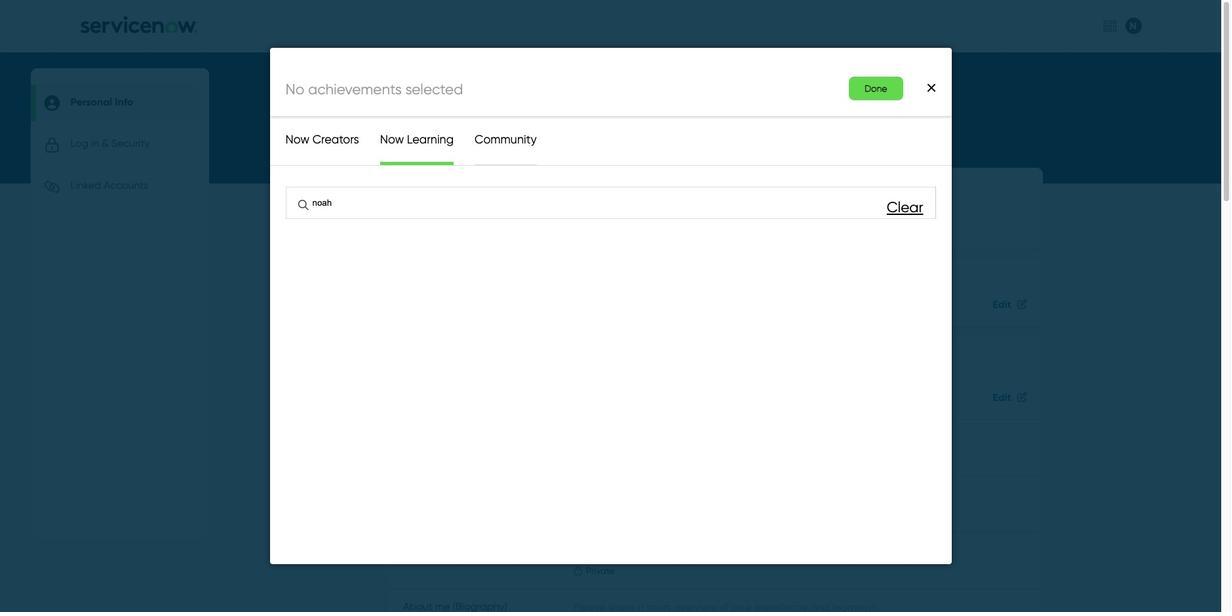 Task type: locate. For each thing, give the bounding box(es) containing it.
share details about yourself, set preferences for profile visibility, and enjoy a consistent experience across the servicenow ecosystem.
[[387, 103, 792, 135]]

consistent
[[387, 121, 442, 135]]

n
[[434, 177, 455, 216]]

for
[[628, 103, 642, 117]]

set
[[543, 103, 559, 117]]

servicenow
[[567, 121, 630, 135]]

the
[[546, 121, 564, 135]]

details
[[421, 103, 457, 117]]

across
[[508, 121, 543, 135]]

ecosystem.
[[633, 121, 693, 135]]

experience
[[445, 121, 505, 135]]

a
[[784, 103, 792, 117]]

about
[[460, 103, 493, 117]]

profile
[[645, 103, 679, 117]]



Task type: describe. For each thing, give the bounding box(es) containing it.
noah
[[499, 182, 534, 199]]

noah lott
[[499, 182, 564, 199]]

share
[[387, 103, 418, 117]]

preferences
[[562, 103, 625, 117]]

and
[[728, 103, 749, 117]]

enjoy
[[752, 103, 781, 117]]

edit
[[993, 297, 1011, 311]]

lott
[[538, 182, 564, 199]]

visibility,
[[681, 103, 725, 117]]

yourself,
[[496, 103, 540, 117]]



Task type: vqa. For each thing, say whether or not it's contained in the screenshot.
top temp icon
no



